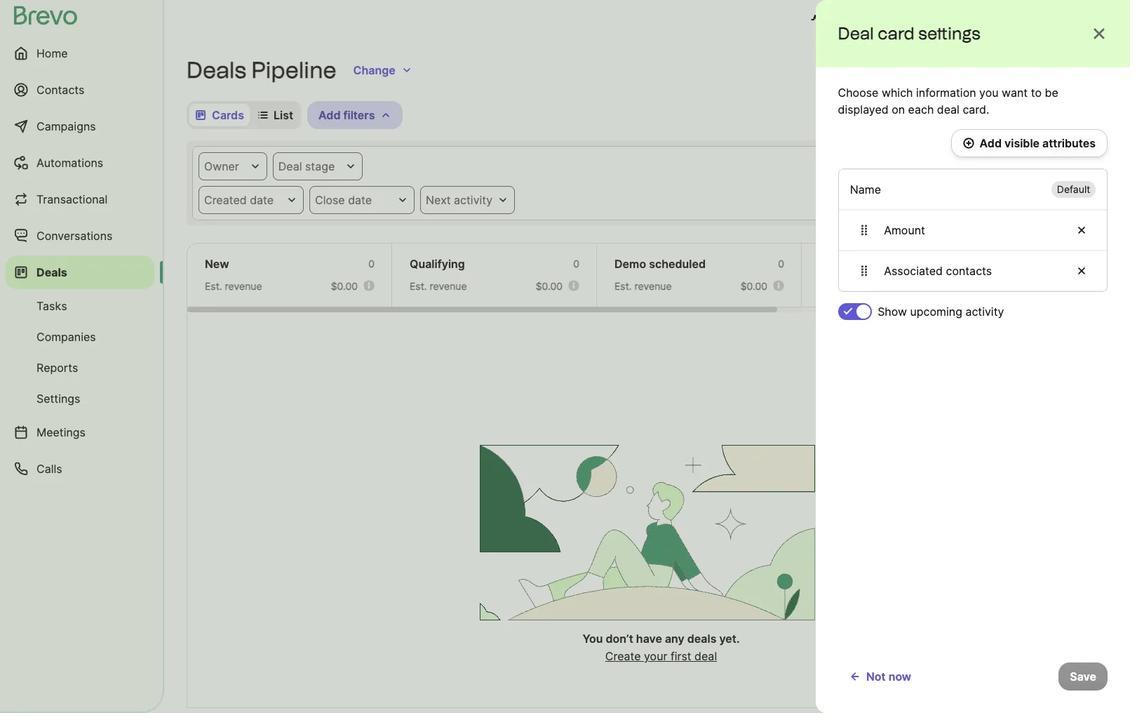 Task type: describe. For each thing, give the bounding box(es) containing it.
visible
[[1005, 136, 1040, 150]]

deals for deals
[[37, 265, 67, 279]]

0 for qualifying
[[574, 258, 580, 270]]

activity inside deal card settings dialog
[[966, 305, 1005, 319]]

add visible attributes
[[980, 136, 1096, 150]]

card for deal card
[[941, 108, 965, 122]]

add for add visible attributes
[[980, 136, 1002, 150]]

contacts link
[[6, 73, 154, 107]]

automations link
[[6, 146, 154, 180]]

est. for qualifying
[[410, 280, 427, 292]]

save button
[[1059, 663, 1108, 691]]

scheduled
[[649, 257, 706, 271]]

add visible attributes button
[[952, 129, 1108, 157]]

created
[[204, 193, 247, 207]]

pending
[[820, 257, 864, 271]]

est. revenue for pending commitment
[[820, 280, 877, 292]]

next activity
[[426, 193, 493, 207]]

displayed
[[839, 102, 889, 117]]

add filters
[[319, 108, 375, 122]]

not now button
[[839, 663, 923, 691]]

create deal
[[1035, 63, 1097, 77]]

close
[[315, 193, 345, 207]]

companies link
[[6, 323, 154, 351]]

next activity button
[[420, 186, 515, 214]]

create deal button
[[1023, 56, 1108, 84]]

filters for add filters
[[344, 108, 375, 122]]

$0.00 for demo scheduled
[[741, 280, 768, 292]]

don't
[[606, 632, 634, 646]]

date for close date
[[348, 193, 372, 207]]

est. revenue for new
[[205, 280, 262, 292]]

create your first deal link
[[606, 649, 718, 663]]

yet.
[[720, 632, 740, 646]]

transactional link
[[6, 183, 154, 216]]

settings link
[[6, 385, 154, 413]]

$0.00 for qualifying
[[536, 280, 563, 292]]

0 for pending commitment
[[984, 258, 990, 270]]

your
[[644, 649, 668, 663]]

which
[[883, 86, 914, 100]]

import
[[938, 63, 974, 77]]

$0.00 for new
[[331, 280, 358, 292]]

stage
[[305, 159, 335, 173]]

attributes
[[1043, 136, 1096, 150]]

usage and plan
[[828, 13, 912, 27]]

cards button
[[190, 104, 250, 126]]

any
[[665, 632, 685, 646]]

new
[[205, 257, 229, 271]]

each
[[909, 102, 935, 117]]

contacts
[[37, 83, 84, 97]]

deals for deals pipeline
[[187, 57, 246, 84]]

associated contacts button
[[840, 251, 1108, 291]]

name
[[851, 183, 882, 197]]

you don't have any deals yet. create your first deal
[[583, 632, 740, 663]]

revenue for qualifying
[[430, 280, 467, 292]]

associated contacts
[[884, 264, 993, 278]]

deals link
[[6, 256, 154, 289]]

deals inside button
[[977, 63, 1006, 77]]

deal for deal card settings
[[839, 23, 875, 44]]

campaigns link
[[6, 110, 154, 143]]

campaigns
[[37, 119, 96, 133]]

sort
[[844, 108, 868, 122]]

create inside button
[[1035, 63, 1071, 77]]

list
[[274, 108, 293, 122]]

information
[[917, 86, 977, 100]]

0 for new
[[369, 258, 375, 270]]

calls link
[[6, 452, 154, 486]]

deal stage button
[[273, 152, 363, 180]]

commitment
[[867, 257, 936, 271]]

reports link
[[6, 354, 154, 382]]

reports
[[37, 361, 78, 375]]

meetings
[[37, 425, 86, 439]]

est. for pending commitment
[[820, 280, 837, 292]]

created date button
[[199, 186, 304, 214]]

create inside the you don't have any deals yet. create your first deal
[[606, 649, 641, 663]]

negotiation
[[1038, 257, 1099, 271]]

upcoming
[[911, 305, 963, 319]]

companies
[[37, 330, 96, 344]]

5 est. revenue from the left
[[1025, 280, 1082, 292]]

conversations link
[[6, 219, 154, 253]]

plan
[[889, 13, 912, 27]]

deal for deal stage
[[279, 159, 302, 173]]

associated
[[884, 264, 943, 278]]

demo
[[615, 257, 647, 271]]

cards
[[212, 108, 244, 122]]

amount button
[[840, 210, 1108, 251]]

settings
[[37, 392, 80, 406]]

you
[[583, 632, 603, 646]]

deals pipeline
[[187, 57, 337, 84]]

change
[[353, 63, 396, 77]]

deal card settings
[[839, 23, 982, 44]]

est. revenue for qualifying
[[410, 280, 467, 292]]

tasks link
[[6, 292, 154, 320]]

sort button
[[816, 101, 879, 129]]



Task type: locate. For each thing, give the bounding box(es) containing it.
2 revenue from the left
[[430, 280, 467, 292]]

create down don't
[[606, 649, 641, 663]]

date
[[250, 193, 274, 207], [348, 193, 372, 207]]

est. revenue down the qualifying
[[410, 280, 467, 292]]

1 horizontal spatial date
[[348, 193, 372, 207]]

4 0 from the left
[[984, 258, 990, 270]]

1 vertical spatial activity
[[966, 305, 1005, 319]]

add right the list
[[319, 108, 341, 122]]

create up be
[[1035, 63, 1071, 77]]

close date
[[315, 193, 372, 207]]

add for add filters
[[319, 108, 341, 122]]

contacts
[[946, 264, 993, 278]]

$0.00
[[331, 280, 358, 292], [536, 280, 563, 292], [741, 280, 768, 292], [946, 280, 973, 292]]

0 vertical spatial deals
[[187, 57, 246, 84]]

1 vertical spatial deals
[[688, 632, 717, 646]]

3 est. revenue from the left
[[615, 280, 672, 292]]

deals inside the you don't have any deals yet. create your first deal
[[688, 632, 717, 646]]

2 est. revenue from the left
[[410, 280, 467, 292]]

filters down 'change'
[[344, 108, 375, 122]]

activity
[[454, 193, 493, 207], [966, 305, 1005, 319]]

0 down close date popup button
[[369, 258, 375, 270]]

activity down associated contacts button
[[966, 305, 1005, 319]]

revenue down demo scheduled
[[635, 280, 672, 292]]

1 vertical spatial create
[[606, 649, 641, 663]]

4 revenue from the left
[[840, 280, 877, 292]]

1 revenue from the left
[[225, 280, 262, 292]]

settings
[[919, 23, 982, 44]]

card.
[[964, 102, 990, 117]]

card inside dialog
[[879, 23, 915, 44]]

usage and plan button
[[800, 6, 923, 34]]

deals
[[187, 57, 246, 84], [37, 265, 67, 279]]

deals up you
[[977, 63, 1006, 77]]

first
[[671, 649, 692, 663]]

pending commitment
[[820, 257, 936, 271]]

deal
[[839, 23, 875, 44], [914, 108, 938, 122], [279, 159, 302, 173]]

0 left pending
[[779, 258, 785, 270]]

est. down new
[[205, 280, 222, 292]]

1 horizontal spatial create
[[1035, 63, 1071, 77]]

deals up cards button
[[187, 57, 246, 84]]

est. revenue for demo scheduled
[[615, 280, 672, 292]]

1 vertical spatial add
[[980, 136, 1002, 150]]

0 horizontal spatial deal
[[279, 159, 302, 173]]

filters down add visible attributes
[[1026, 159, 1057, 173]]

4 est. from the left
[[820, 280, 837, 292]]

1 horizontal spatial deals
[[977, 63, 1006, 77]]

1 horizontal spatial add
[[980, 136, 1002, 150]]

be
[[1046, 86, 1059, 100]]

1 est. from the left
[[205, 280, 222, 292]]

clear
[[994, 159, 1023, 173]]

you
[[980, 86, 1000, 100]]

1 horizontal spatial deals
[[187, 57, 246, 84]]

3 0 from the left
[[779, 258, 785, 270]]

automations
[[37, 156, 103, 170]]

choose
[[839, 86, 879, 100]]

deal right on
[[914, 108, 938, 122]]

date right close
[[348, 193, 372, 207]]

0 left 'demo'
[[574, 258, 580, 270]]

and
[[865, 13, 886, 27]]

est. revenue down in negotiation
[[1025, 280, 1082, 292]]

est. down 'demo'
[[615, 280, 632, 292]]

deal inside choose which information you want to be displayed on each deal card.
[[938, 102, 961, 117]]

est. for demo scheduled
[[615, 280, 632, 292]]

2 0 from the left
[[574, 258, 580, 270]]

2 horizontal spatial deal
[[1074, 63, 1097, 77]]

0 vertical spatial deals
[[977, 63, 1006, 77]]

conversations
[[37, 229, 113, 243]]

clear filters button
[[983, 152, 1068, 180]]

next
[[426, 193, 451, 207]]

1 horizontal spatial deal
[[839, 23, 875, 44]]

add
[[319, 108, 341, 122], [980, 136, 1002, 150]]

show upcoming activity
[[878, 305, 1005, 319]]

0 vertical spatial filters
[[344, 108, 375, 122]]

est. revenue down new
[[205, 280, 262, 292]]

0 vertical spatial card
[[879, 23, 915, 44]]

0 vertical spatial deal
[[1074, 63, 1097, 77]]

5 revenue from the left
[[1045, 280, 1082, 292]]

est. down pending
[[820, 280, 837, 292]]

0 horizontal spatial deal
[[695, 649, 718, 663]]

activity inside popup button
[[454, 193, 493, 207]]

show
[[878, 305, 908, 319]]

est. for new
[[205, 280, 222, 292]]

not
[[867, 670, 886, 684]]

0 horizontal spatial filters
[[344, 108, 375, 122]]

0 horizontal spatial card
[[879, 23, 915, 44]]

demo scheduled
[[615, 257, 706, 271]]

deal inside the "deal stage" popup button
[[279, 159, 302, 173]]

est. revenue
[[205, 280, 262, 292], [410, 280, 467, 292], [615, 280, 672, 292], [820, 280, 877, 292], [1025, 280, 1082, 292]]

1 $0.00 from the left
[[331, 280, 358, 292]]

0 horizontal spatial date
[[250, 193, 274, 207]]

1 horizontal spatial filters
[[1026, 159, 1057, 173]]

revenue down in negotiation
[[1045, 280, 1082, 292]]

amount
[[884, 223, 926, 237]]

add filters button
[[307, 101, 403, 129]]

0 vertical spatial deal
[[839, 23, 875, 44]]

est. down the qualifying
[[410, 280, 427, 292]]

add inside "button"
[[980, 136, 1002, 150]]

deal left plan
[[839, 23, 875, 44]]

0 horizontal spatial add
[[319, 108, 341, 122]]

revenue for new
[[225, 280, 262, 292]]

2 date from the left
[[348, 193, 372, 207]]

save
[[1071, 670, 1097, 684]]

card inside button
[[941, 108, 965, 122]]

revenue
[[225, 280, 262, 292], [430, 280, 467, 292], [635, 280, 672, 292], [840, 280, 877, 292], [1045, 280, 1082, 292]]

2 vertical spatial deal
[[695, 649, 718, 663]]

1 horizontal spatial deal
[[938, 102, 961, 117]]

owner button
[[199, 152, 267, 180]]

2 $0.00 from the left
[[536, 280, 563, 292]]

deal left stage
[[279, 159, 302, 173]]

0 horizontal spatial deals
[[688, 632, 717, 646]]

3 revenue from the left
[[635, 280, 672, 292]]

2 horizontal spatial deal
[[914, 108, 938, 122]]

est. revenue down 'demo'
[[615, 280, 672, 292]]

filters for clear filters
[[1026, 159, 1057, 173]]

calls
[[37, 462, 62, 476]]

transactional
[[37, 192, 108, 206]]

have
[[637, 632, 663, 646]]

1 vertical spatial filters
[[1026, 159, 1057, 173]]

add inside button
[[319, 108, 341, 122]]

default
[[1057, 183, 1091, 195]]

0 for demo scheduled
[[779, 258, 785, 270]]

deals
[[977, 63, 1006, 77], [688, 632, 717, 646]]

deal stage
[[279, 159, 335, 173]]

revenue down new
[[225, 280, 262, 292]]

1 est. revenue from the left
[[205, 280, 262, 292]]

4 $0.00 from the left
[[946, 280, 973, 292]]

est. down in
[[1025, 280, 1042, 292]]

1 date from the left
[[250, 193, 274, 207]]

date inside popup button
[[348, 193, 372, 207]]

est. revenue down pending
[[820, 280, 877, 292]]

import deals button
[[926, 56, 1018, 84]]

est.
[[205, 280, 222, 292], [410, 280, 427, 292], [615, 280, 632, 292], [820, 280, 837, 292], [1025, 280, 1042, 292]]

2 vertical spatial deal
[[279, 159, 302, 173]]

tasks
[[37, 299, 67, 313]]

deal for deal card
[[914, 108, 938, 122]]

1 horizontal spatial card
[[941, 108, 965, 122]]

revenue down pending
[[840, 280, 877, 292]]

in negotiation
[[1025, 257, 1099, 271]]

0 vertical spatial activity
[[454, 193, 493, 207]]

0 horizontal spatial deals
[[37, 265, 67, 279]]

deal right the first
[[695, 649, 718, 663]]

0 horizontal spatial activity
[[454, 193, 493, 207]]

choose which information you want to be displayed on each deal card.
[[839, 86, 1059, 117]]

1 0 from the left
[[369, 258, 375, 270]]

deal
[[1074, 63, 1097, 77], [938, 102, 961, 117], [695, 649, 718, 663]]

deal inside deal card button
[[914, 108, 938, 122]]

0 vertical spatial create
[[1035, 63, 1071, 77]]

clear filters
[[994, 159, 1057, 173]]

2 est. from the left
[[410, 280, 427, 292]]

deal card button
[[884, 101, 976, 129]]

3 $0.00 from the left
[[741, 280, 768, 292]]

add up clear
[[980, 136, 1002, 150]]

date right 'created'
[[250, 193, 274, 207]]

home link
[[6, 37, 154, 70]]

date inside popup button
[[250, 193, 274, 207]]

revenue for pending commitment
[[840, 280, 877, 292]]

deals right the any in the bottom right of the page
[[688, 632, 717, 646]]

None checkbox
[[839, 303, 873, 320]]

create
[[1035, 63, 1071, 77], [606, 649, 641, 663]]

revenue down the qualifying
[[430, 280, 467, 292]]

5 est. from the left
[[1025, 280, 1042, 292]]

deal inside button
[[1074, 63, 1097, 77]]

now
[[889, 670, 912, 684]]

1 vertical spatial deal
[[914, 108, 938, 122]]

change button
[[342, 56, 424, 84]]

Name search field
[[982, 101, 1108, 129]]

3 est. from the left
[[615, 280, 632, 292]]

deal inside deal card settings dialog
[[839, 23, 875, 44]]

deal up name search field
[[1074, 63, 1097, 77]]

4 est. revenue from the left
[[820, 280, 877, 292]]

date for created date
[[250, 193, 274, 207]]

1 vertical spatial deals
[[37, 265, 67, 279]]

1 vertical spatial deal
[[938, 102, 961, 117]]

card
[[879, 23, 915, 44], [941, 108, 965, 122]]

0 vertical spatial add
[[319, 108, 341, 122]]

deal down information
[[938, 102, 961, 117]]

deal card
[[914, 108, 965, 122]]

list button
[[253, 104, 299, 126]]

to
[[1032, 86, 1043, 100]]

on
[[893, 102, 906, 117]]

none checkbox inside deal card settings dialog
[[839, 303, 873, 320]]

usage
[[828, 13, 863, 27]]

1 horizontal spatial activity
[[966, 305, 1005, 319]]

in
[[1025, 257, 1035, 271]]

0 down amount button
[[984, 258, 990, 270]]

close date button
[[310, 186, 415, 214]]

deal inside the you don't have any deals yet. create your first deal
[[695, 649, 718, 663]]

0 horizontal spatial create
[[606, 649, 641, 663]]

want
[[1003, 86, 1029, 100]]

card for deal card settings
[[879, 23, 915, 44]]

$0.00 for pending commitment
[[946, 280, 973, 292]]

deal card settings dialog
[[816, 0, 1131, 713]]

meetings link
[[6, 416, 154, 449]]

deals up tasks
[[37, 265, 67, 279]]

activity right next
[[454, 193, 493, 207]]

not now
[[867, 670, 912, 684]]

1 vertical spatial card
[[941, 108, 965, 122]]

revenue for demo scheduled
[[635, 280, 672, 292]]



Task type: vqa. For each thing, say whether or not it's contained in the screenshot.
Email link
no



